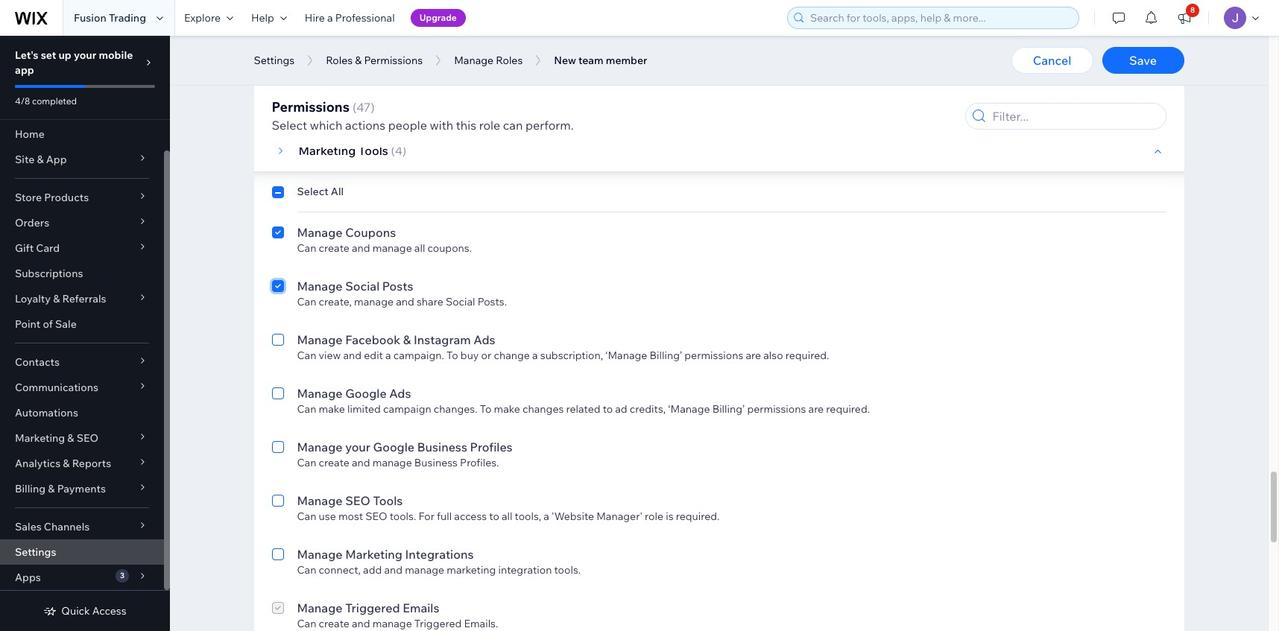 Task type: describe. For each thing, give the bounding box(es) containing it.
campaign
[[383, 403, 431, 416]]

explore
[[184, 11, 221, 25]]

manage google ads can make limited campaign changes. to make changes related to ad credits, 'manage billing' permissions are required.
[[297, 386, 870, 416]]

select all
[[297, 185, 344, 198]]

site & app
[[15, 153, 67, 166]]

marketing
[[447, 564, 496, 577]]

4
[[395, 143, 402, 158]]

cancel button
[[1011, 47, 1093, 74]]

manage for your
[[297, 440, 343, 455]]

posts.
[[478, 295, 507, 309]]

and inside manage your google business profiles can create and manage business profiles.
[[352, 456, 370, 470]]

1 vertical spatial social
[[446, 295, 475, 309]]

'manage inside manage facebook & instagram ads can view and edit a campaign. to buy or change a subscription, 'manage billing' permissions are also required.
[[606, 349, 647, 362]]

manage triggered emails can create and manage triggered emails.
[[297, 601, 498, 631]]

settings inside manage business number settings can edit settings, make & receive calls and send text messages.
[[447, 75, 494, 89]]

manage for business
[[297, 75, 343, 89]]

loyalty & referrals
[[15, 292, 106, 306]]

full
[[437, 510, 452, 523]]

gift
[[15, 242, 34, 255]]

to inside manage google ads can make limited campaign changes. to make changes related to ad credits, 'manage billing' permissions are required.
[[603, 403, 613, 416]]

quick access button
[[43, 605, 126, 618]]

marketing for marketing & seo
[[15, 432, 65, 445]]

analytics
[[15, 457, 61, 470]]

coupons
[[345, 225, 396, 240]]

profiles
[[470, 440, 513, 455]]

ad
[[615, 403, 627, 416]]

permissions inside manage google ads can make limited campaign changes. to make changes related to ad credits, 'manage billing' permissions are required.
[[747, 403, 806, 416]]

settings button
[[246, 49, 302, 72]]

text
[[530, 91, 549, 104]]

1 horizontal spatial (
[[391, 143, 395, 158]]

is left turned
[[665, 37, 673, 51]]

calls
[[459, 91, 481, 104]]

3
[[120, 571, 125, 581]]

create inside manage coupons can create and manage all coupons.
[[319, 242, 350, 255]]

new team member button
[[547, 49, 655, 72]]

posts
[[382, 279, 413, 294]]

& for app
[[37, 153, 44, 166]]

0 vertical spatial tools
[[358, 143, 388, 158]]

add
[[363, 564, 382, 577]]

up
[[59, 48, 71, 62]]

channels
[[44, 520, 90, 534]]

( inside 'permissions ( 47 ) select which actions people with this role can perform.'
[[353, 100, 356, 115]]

changes.
[[434, 403, 478, 416]]

view
[[319, 349, 341, 362]]

sidebar element
[[0, 36, 170, 631]]

4/8 completed
[[15, 95, 77, 107]]

set
[[41, 48, 56, 62]]

share
[[417, 295, 443, 309]]

required. inside manage facebook & instagram ads can view and edit a campaign. to buy or change a subscription, 'manage billing' permissions are also required.
[[786, 349, 829, 362]]

settings,
[[340, 91, 382, 104]]

manage inside manage triggered emails can create and manage triggered emails.
[[373, 617, 412, 631]]

settings inside sidebar element
[[15, 546, 56, 559]]

are inside manage google ads can make limited campaign changes. to make changes related to ad credits, 'manage billing' permissions are required.
[[809, 403, 824, 416]]

instagram
[[414, 333, 471, 347]]

completed
[[32, 95, 77, 107]]

& inside manage facebook & instagram ads can view and edit a campaign. to buy or change a subscription, 'manage billing' permissions are also required.
[[403, 333, 411, 347]]

1 vertical spatial seo
[[345, 494, 370, 508]]

8 button
[[1168, 0, 1201, 36]]

app
[[15, 63, 34, 77]]

automations
[[15, 406, 78, 420]]

loyalty
[[15, 292, 51, 306]]

manage roles
[[454, 54, 523, 67]]

& for payments
[[48, 482, 55, 496]]

roles inside button
[[496, 54, 523, 67]]

tools inside manage seo tools can use most seo tools. for full access to all tools, a 'website manager' role is required.
[[373, 494, 403, 508]]

can inside manage your google business profiles can create and manage business profiles.
[[297, 456, 316, 470]]

manage for roles
[[454, 54, 494, 67]]

emails
[[403, 601, 440, 616]]

with
[[430, 118, 453, 133]]

analytics & reports button
[[0, 451, 164, 476]]

manage for seo
[[297, 494, 343, 508]]

& inside manage business number settings can edit settings, make & receive calls and send text messages.
[[413, 91, 419, 104]]

can inside manage coupons can create and manage all coupons.
[[297, 242, 316, 255]]

) inside 'permissions ( 47 ) select which actions people with this role can perform.'
[[371, 100, 375, 115]]

perform.
[[526, 118, 574, 133]]

to inside manage seo tools can use most seo tools. for full access to all tools, a 'website manager' role is required.
[[489, 510, 499, 523]]

make inside manage business number settings can edit settings, make & receive calls and send text messages.
[[384, 91, 410, 104]]

a down facebook
[[385, 349, 391, 362]]

manage for social
[[297, 279, 343, 294]]

payments
[[57, 482, 106, 496]]

related
[[566, 403, 601, 416]]

point of sale link
[[0, 312, 164, 337]]

save button
[[1102, 47, 1184, 74]]

professional
[[335, 11, 395, 25]]

manage roles button
[[447, 49, 530, 72]]

edit inside manage business number settings can edit settings, make & receive calls and send text messages.
[[319, 91, 338, 104]]

a inside manage seo tools can use most seo tools. for full access to all tools, a 'website manager' role is required.
[[544, 510, 549, 523]]

for
[[419, 510, 435, 523]]

marketing & seo
[[15, 432, 99, 445]]

0 vertical spatial social
[[345, 279, 380, 294]]

manage for coupons
[[297, 225, 343, 240]]

help
[[251, 11, 274, 25]]

Filter... field
[[988, 104, 1161, 129]]

apps
[[15, 571, 41, 584]]

tools. inside the manage marketing integrations can connect, add and manage marketing integration tools.
[[554, 564, 581, 577]]

your inside let's set up your mobile app
[[74, 48, 96, 62]]

2 vertical spatial seo
[[366, 510, 387, 523]]

can
[[503, 118, 523, 133]]

limited
[[347, 403, 381, 416]]

most
[[338, 510, 363, 523]]

this
[[456, 118, 476, 133]]

0 vertical spatial number
[[579, 37, 619, 51]]

google inside manage your google business profiles can create and manage business profiles.
[[373, 440, 415, 455]]

manage inside manage social posts can create, manage and share social posts.
[[354, 295, 394, 309]]

role inside manage seo tools can use most seo tools. for full access to all tools, a 'website manager' role is required.
[[645, 510, 664, 523]]

select inside 'permissions ( 47 ) select which actions people with this role can perform.'
[[272, 118, 307, 133]]

emails.
[[464, 617, 498, 631]]

1 vertical spatial select
[[297, 185, 329, 198]]

buy
[[461, 349, 479, 362]]

manager'
[[597, 510, 643, 523]]

upgrade
[[419, 12, 457, 23]]

settings link
[[0, 540, 164, 565]]

manage social posts can create, manage and share social posts.
[[297, 279, 507, 309]]

manage business number settings can edit settings, make & receive calls and send text messages.
[[297, 75, 603, 104]]

send
[[504, 91, 528, 104]]

products
[[44, 191, 89, 204]]

ads inside manage facebook & instagram ads can view and edit a campaign. to buy or change a subscription, 'manage billing' permissions are also required.
[[474, 333, 496, 347]]

can inside manage business number settings can edit settings, make & receive calls and send text messages.
[[297, 91, 316, 104]]

communications button
[[0, 375, 164, 400]]

this
[[315, 37, 335, 51]]

google inside manage google ads can make limited campaign changes. to make changes related to ad credits, 'manage billing' permissions are required.
[[345, 386, 387, 401]]

required. for tools
[[676, 510, 720, 523]]

sales
[[15, 520, 42, 534]]

permissions inside 'permissions ( 47 ) select which actions people with this role can perform.'
[[272, 98, 350, 116]]

billing' inside manage facebook & instagram ads can view and edit a campaign. to buy or change a subscription, 'manage billing' permissions are also required.
[[650, 349, 682, 362]]

to inside manage google ads can make limited campaign changes. to make changes related to ad credits, 'manage billing' permissions are required.
[[480, 403, 492, 416]]



Task type: vqa. For each thing, say whether or not it's contained in the screenshot.
Triggered to the bottom
yes



Task type: locate. For each thing, give the bounding box(es) containing it.
triggered down emails
[[414, 617, 462, 631]]

cancel
[[1033, 53, 1072, 68]]

1 vertical spatial marketing
[[15, 432, 65, 445]]

6 can from the top
[[297, 456, 316, 470]]

0 vertical spatial triggered
[[345, 601, 400, 616]]

None checkbox
[[272, 331, 284, 362], [272, 546, 284, 577], [272, 331, 284, 362], [272, 546, 284, 577]]

& up the campaign.
[[403, 333, 411, 347]]

ads up "or"
[[474, 333, 496, 347]]

0 vertical spatial required.
[[786, 349, 829, 362]]

& inside site & app dropdown button
[[37, 153, 44, 166]]

2 can from the top
[[297, 242, 316, 255]]

create down connect, at the bottom of the page
[[319, 617, 350, 631]]

subscription,
[[540, 349, 603, 362]]

gift card button
[[0, 236, 164, 261]]

1 vertical spatial (
[[391, 143, 395, 158]]

seo up reports
[[77, 432, 99, 445]]

ads up the campaign
[[389, 386, 411, 401]]

contacts
[[15, 356, 60, 369]]

to right changes.
[[480, 403, 492, 416]]

can inside manage facebook & instagram ads can view and edit a campaign. to buy or change a subscription, 'manage billing' permissions are also required.
[[297, 349, 316, 362]]

seo right most
[[366, 510, 387, 523]]

google down the campaign
[[373, 440, 415, 455]]

1 horizontal spatial social
[[446, 295, 475, 309]]

1 horizontal spatial make
[[384, 91, 410, 104]]

member
[[606, 54, 647, 67]]

and right calls
[[483, 91, 502, 104]]

number up new team member
[[579, 37, 619, 51]]

manage your google business profiles can create and manage business profiles.
[[297, 440, 513, 470]]

0 vertical spatial to
[[603, 403, 613, 416]]

1 vertical spatial your
[[345, 440, 371, 455]]

manage inside the manage marketing integrations can connect, add and manage marketing integration tools.
[[297, 547, 343, 562]]

can
[[297, 91, 316, 104], [297, 242, 316, 255], [297, 295, 316, 309], [297, 349, 316, 362], [297, 403, 316, 416], [297, 456, 316, 470], [297, 510, 316, 523], [297, 564, 316, 577], [297, 617, 316, 631]]

change
[[494, 349, 530, 362]]

permission
[[337, 37, 391, 51]]

'manage right credits,
[[668, 403, 710, 416]]

'manage inside manage google ads can make limited campaign changes. to make changes related to ad credits, 'manage billing' permissions are required.
[[668, 403, 710, 416]]

1 vertical spatial permissions
[[747, 403, 806, 416]]

& for seo
[[67, 432, 74, 445]]

1 vertical spatial to
[[480, 403, 492, 416]]

social
[[345, 279, 380, 294], [446, 295, 475, 309]]

business left profiles.
[[414, 456, 458, 470]]

because
[[447, 37, 488, 51]]

settings up the member
[[621, 37, 662, 51]]

store products
[[15, 191, 89, 204]]

5 can from the top
[[297, 403, 316, 416]]

1 horizontal spatial number
[[579, 37, 619, 51]]

role
[[479, 118, 500, 133], [645, 510, 664, 523]]

marketing down which
[[299, 143, 356, 158]]

1 horizontal spatial ads
[[474, 333, 496, 347]]

permissions down the permission
[[364, 54, 423, 67]]

site
[[15, 153, 34, 166]]

marketing & seo button
[[0, 426, 164, 451]]

2 create from the top
[[319, 456, 350, 470]]

app
[[46, 153, 67, 166]]

0 vertical spatial (
[[353, 100, 356, 115]]

) down the people
[[402, 143, 406, 158]]

all
[[331, 185, 344, 198]]

and right add
[[384, 564, 403, 577]]

& for permissions
[[355, 54, 362, 67]]

and down coupons at top left
[[352, 242, 370, 255]]

analytics & reports
[[15, 457, 111, 470]]

0 vertical spatial select
[[272, 118, 307, 133]]

& down the permission
[[355, 54, 362, 67]]

permissions ( 47 ) select which actions people with this role can perform.
[[272, 98, 574, 133]]

your inside manage your google business profiles can create and manage business profiles.
[[345, 440, 371, 455]]

1 create from the top
[[319, 242, 350, 255]]

1 horizontal spatial permissions
[[747, 403, 806, 416]]

manage for marketing
[[297, 547, 343, 562]]

0 vertical spatial 'manage
[[606, 349, 647, 362]]

manage inside manage coupons can create and manage all coupons.
[[297, 225, 343, 240]]

home link
[[0, 122, 164, 147]]

0 horizontal spatial (
[[353, 100, 356, 115]]

0 horizontal spatial to
[[447, 349, 458, 362]]

manage inside manage coupons can create and manage all coupons.
[[373, 242, 412, 255]]

1 vertical spatial permissions
[[272, 98, 350, 116]]

'manage up ad
[[606, 349, 647, 362]]

1 vertical spatial all
[[502, 510, 513, 523]]

business inside manage business number settings can edit settings, make & receive calls and send text messages.
[[345, 75, 395, 89]]

sale
[[55, 318, 77, 331]]

access
[[454, 510, 487, 523]]

4 can from the top
[[297, 349, 316, 362]]

0 horizontal spatial roles
[[326, 54, 353, 67]]

0 vertical spatial billing'
[[650, 349, 682, 362]]

None checkbox
[[272, 1, 284, 51], [272, 73, 284, 104], [272, 185, 284, 203], [272, 224, 284, 255], [272, 277, 284, 309], [272, 385, 284, 416], [272, 438, 284, 470], [272, 492, 284, 523], [272, 599, 284, 631], [272, 1, 284, 51], [272, 73, 284, 104], [272, 185, 284, 203], [272, 224, 284, 255], [272, 277, 284, 309], [272, 385, 284, 416], [272, 438, 284, 470], [272, 492, 284, 523], [272, 599, 284, 631]]

& up analytics & reports on the left bottom of page
[[67, 432, 74, 445]]

manage marketing integrations can connect, add and manage marketing integration tools.
[[297, 547, 581, 577]]

credits,
[[630, 403, 666, 416]]

social right share
[[446, 295, 475, 309]]

1 vertical spatial role
[[645, 510, 664, 523]]

0 vertical spatial create
[[319, 242, 350, 255]]

1 horizontal spatial )
[[402, 143, 406, 158]]

& inside loyalty & referrals dropdown button
[[53, 292, 60, 306]]

0 vertical spatial ads
[[474, 333, 496, 347]]

create inside manage your google business profiles can create and manage business profiles.
[[319, 456, 350, 470]]

0 horizontal spatial ads
[[389, 386, 411, 401]]

are inside manage facebook & instagram ads can view and edit a campaign. to buy or change a subscription, 'manage billing' permissions are also required.
[[746, 349, 761, 362]]

let's set up your mobile app
[[15, 48, 133, 77]]

manage seo tools can use most seo tools. for full access to all tools, a 'website manager' role is required.
[[297, 494, 720, 523]]

0 vertical spatial seo
[[77, 432, 99, 445]]

is left required on the top left of page
[[394, 37, 401, 51]]

make up the people
[[384, 91, 410, 104]]

1 vertical spatial google
[[373, 440, 415, 455]]

required. for ads
[[826, 403, 870, 416]]

47
[[356, 100, 371, 115]]

1 vertical spatial create
[[319, 456, 350, 470]]

1 vertical spatial tools.
[[554, 564, 581, 577]]

to left ad
[[603, 403, 613, 416]]

Search for tools, apps, help & more... field
[[806, 7, 1074, 28]]

a inside hire a professional link
[[327, 11, 333, 25]]

of
[[43, 318, 53, 331]]

integration
[[498, 564, 552, 577]]

create inside manage triggered emails can create and manage triggered emails.
[[319, 617, 350, 631]]

edit down facebook
[[364, 349, 383, 362]]

manage inside the manage marketing integrations can connect, add and manage marketing integration tools.
[[405, 564, 444, 577]]

manage inside manage triggered emails can create and manage triggered emails.
[[297, 601, 343, 616]]

permissions inside manage facebook & instagram ads can view and edit a campaign. to buy or change a subscription, 'manage billing' permissions are also required.
[[685, 349, 744, 362]]

0 horizontal spatial social
[[345, 279, 380, 294]]

) up actions
[[371, 100, 375, 115]]

referrals
[[62, 292, 106, 306]]

facebook
[[345, 333, 401, 347]]

7 can from the top
[[297, 510, 316, 523]]

mobile
[[99, 48, 133, 62]]

this permission is required because manage business number settings is turned on.
[[315, 37, 725, 51]]

new team member
[[554, 54, 647, 67]]

upgrade button
[[411, 9, 466, 27]]

point
[[15, 318, 40, 331]]

settings
[[621, 37, 662, 51], [254, 54, 295, 67], [447, 75, 494, 89], [15, 546, 56, 559]]

0 vertical spatial your
[[74, 48, 96, 62]]

required. inside manage seo tools can use most seo tools. for full access to all tools, a 'website manager' role is required.
[[676, 510, 720, 523]]

0 horizontal spatial to
[[489, 510, 499, 523]]

permissions up which
[[272, 98, 350, 116]]

2 horizontal spatial make
[[494, 403, 520, 416]]

communications
[[15, 381, 98, 394]]

1 horizontal spatial your
[[345, 440, 371, 455]]

0 horizontal spatial number
[[398, 75, 444, 89]]

all inside manage seo tools can use most seo tools. for full access to all tools, a 'website manager' role is required.
[[502, 510, 513, 523]]

business up new
[[533, 37, 577, 51]]

marketing up add
[[345, 547, 403, 562]]

0 horizontal spatial )
[[371, 100, 375, 115]]

seo inside 'marketing & seo' dropdown button
[[77, 432, 99, 445]]

2 vertical spatial create
[[319, 617, 350, 631]]

fusion trading
[[74, 11, 146, 25]]

all left tools,
[[502, 510, 513, 523]]

manage facebook & instagram ads can view and edit a campaign. to buy or change a subscription, 'manage billing' permissions are also required.
[[297, 333, 829, 362]]

role left can on the left top
[[479, 118, 500, 133]]

access
[[92, 605, 126, 618]]

required.
[[786, 349, 829, 362], [826, 403, 870, 416], [676, 510, 720, 523]]

receive
[[422, 91, 457, 104]]

manage inside manage business number settings can edit settings, make & receive calls and send text messages.
[[297, 75, 343, 89]]

)
[[371, 100, 375, 115], [402, 143, 406, 158]]

all inside manage coupons can create and manage all coupons.
[[414, 242, 425, 255]]

0 vertical spatial edit
[[319, 91, 338, 104]]

1 horizontal spatial edit
[[364, 349, 383, 362]]

create down coupons at top left
[[319, 242, 350, 255]]

2 vertical spatial required.
[[676, 510, 720, 523]]

1 vertical spatial ads
[[389, 386, 411, 401]]

0 horizontal spatial make
[[319, 403, 345, 416]]

manage down coupons at top left
[[373, 242, 412, 255]]

and inside manage coupons can create and manage all coupons.
[[352, 242, 370, 255]]

& left receive
[[413, 91, 419, 104]]

business
[[533, 37, 577, 51], [345, 75, 395, 89], [417, 440, 467, 455], [414, 456, 458, 470]]

1 vertical spatial are
[[809, 403, 824, 416]]

manage down emails
[[373, 617, 412, 631]]

marketing up analytics
[[15, 432, 65, 445]]

0 vertical spatial permissions
[[685, 349, 744, 362]]

& right loyalty
[[53, 292, 60, 306]]

gift card
[[15, 242, 60, 255]]

and inside the manage marketing integrations can connect, add and manage marketing integration tools.
[[384, 564, 403, 577]]

changes
[[523, 403, 564, 416]]

9 can from the top
[[297, 617, 316, 631]]

& left reports
[[63, 457, 70, 470]]

permissions
[[685, 349, 744, 362], [747, 403, 806, 416]]

and inside manage facebook & instagram ads can view and edit a campaign. to buy or change a subscription, 'manage billing' permissions are also required.
[[343, 349, 362, 362]]

or
[[481, 349, 491, 362]]

manage inside button
[[454, 54, 494, 67]]

number up receive
[[398, 75, 444, 89]]

1 horizontal spatial all
[[502, 510, 513, 523]]

manage down the campaign
[[373, 456, 412, 470]]

1 horizontal spatial triggered
[[414, 617, 462, 631]]

tools left 4
[[358, 143, 388, 158]]

tools down manage your google business profiles can create and manage business profiles.
[[373, 494, 403, 508]]

role inside 'permissions ( 47 ) select which actions people with this role can perform.'
[[479, 118, 500, 133]]

manage business number settings button
[[488, 37, 665, 51]]

sales channels
[[15, 520, 90, 534]]

to inside manage facebook & instagram ads can view and edit a campaign. to buy or change a subscription, 'manage billing' permissions are also required.
[[447, 349, 458, 362]]

billing' inside manage google ads can make limited campaign changes. to make changes related to ad credits, 'manage billing' permissions are required.
[[712, 403, 745, 416]]

billing
[[15, 482, 46, 496]]

1 horizontal spatial are
[[809, 403, 824, 416]]

1 vertical spatial billing'
[[712, 403, 745, 416]]

0 vertical spatial )
[[371, 100, 375, 115]]

1 vertical spatial )
[[402, 143, 406, 158]]

settings up calls
[[447, 75, 494, 89]]

are
[[746, 349, 761, 362], [809, 403, 824, 416]]

& inside the analytics & reports dropdown button
[[63, 457, 70, 470]]

and inside manage social posts can create, manage and share social posts.
[[396, 295, 414, 309]]

business up settings,
[[345, 75, 395, 89]]

0 horizontal spatial permissions
[[685, 349, 744, 362]]

manage
[[491, 37, 531, 51], [454, 54, 494, 67], [297, 75, 343, 89], [297, 225, 343, 240], [297, 279, 343, 294], [297, 333, 343, 347], [297, 386, 343, 401], [297, 440, 343, 455], [297, 494, 343, 508], [297, 547, 343, 562], [297, 601, 343, 616]]

triggered down add
[[345, 601, 400, 616]]

0 horizontal spatial tools.
[[390, 510, 416, 523]]

manage inside manage facebook & instagram ads can view and edit a campaign. to buy or change a subscription, 'manage billing' permissions are also required.
[[297, 333, 343, 347]]

hire a professional link
[[296, 0, 404, 36]]

1 horizontal spatial roles
[[496, 54, 523, 67]]

0 vertical spatial to
[[447, 349, 458, 362]]

1 vertical spatial required.
[[826, 403, 870, 416]]

roles inside button
[[326, 54, 353, 67]]

1 horizontal spatial 'manage
[[668, 403, 710, 416]]

can inside manage google ads can make limited campaign changes. to make changes related to ad credits, 'manage billing' permissions are required.
[[297, 403, 316, 416]]

8 can from the top
[[297, 564, 316, 577]]

select left the all
[[297, 185, 329, 198]]

permissions inside roles & permissions button
[[364, 54, 423, 67]]

can inside manage triggered emails can create and manage triggered emails.
[[297, 617, 316, 631]]

1 vertical spatial tools
[[373, 494, 403, 508]]

1 horizontal spatial role
[[645, 510, 664, 523]]

to left buy
[[447, 349, 458, 362]]

seo up most
[[345, 494, 370, 508]]

0 horizontal spatial 'manage
[[606, 349, 647, 362]]

0 horizontal spatial your
[[74, 48, 96, 62]]

& inside roles & permissions button
[[355, 54, 362, 67]]

your
[[74, 48, 96, 62], [345, 440, 371, 455]]

'website
[[552, 510, 594, 523]]

0 vertical spatial google
[[345, 386, 387, 401]]

1 horizontal spatial billing'
[[712, 403, 745, 416]]

4/8
[[15, 95, 30, 107]]

1 vertical spatial 'manage
[[668, 403, 710, 416]]

1 vertical spatial number
[[398, 75, 444, 89]]

all left coupons. in the left of the page
[[414, 242, 425, 255]]

subscriptions
[[15, 267, 83, 280]]

required. inside manage google ads can make limited campaign changes. to make changes related to ad credits, 'manage billing' permissions are required.
[[826, 403, 870, 416]]

your right up
[[74, 48, 96, 62]]

tools. right the integration
[[554, 564, 581, 577]]

1 vertical spatial to
[[489, 510, 499, 523]]

and
[[483, 91, 502, 104], [352, 242, 370, 255], [396, 295, 414, 309], [343, 349, 362, 362], [352, 456, 370, 470], [384, 564, 403, 577], [352, 617, 370, 631]]

select left which
[[272, 118, 307, 133]]

can inside manage social posts can create, manage and share social posts.
[[297, 295, 316, 309]]

card
[[36, 242, 60, 255]]

manage for triggered
[[297, 601, 343, 616]]

make left "limited"
[[319, 403, 345, 416]]

subscriptions link
[[0, 261, 164, 286]]

integrations
[[405, 547, 474, 562]]

3 can from the top
[[297, 295, 316, 309]]

settings down help button
[[254, 54, 295, 67]]

ads
[[474, 333, 496, 347], [389, 386, 411, 401]]

& for reports
[[63, 457, 70, 470]]

0 vertical spatial tools.
[[390, 510, 416, 523]]

is right manager'
[[666, 510, 674, 523]]

& for referrals
[[53, 292, 60, 306]]

trading
[[109, 11, 146, 25]]

business down changes.
[[417, 440, 467, 455]]

marketing tools ( 4 )
[[299, 143, 406, 158]]

& right billing at the bottom left of the page
[[48, 482, 55, 496]]

a right tools,
[[544, 510, 549, 523]]

0 vertical spatial are
[[746, 349, 761, 362]]

1 vertical spatial triggered
[[414, 617, 462, 631]]

manage for google
[[297, 386, 343, 401]]

required
[[404, 37, 445, 51]]

settings down sales
[[15, 546, 56, 559]]

create up use
[[319, 456, 350, 470]]

edit inside manage facebook & instagram ads can view and edit a campaign. to buy or change a subscription, 'manage billing' permissions are also required.
[[364, 349, 383, 362]]

tools. inside manage seo tools can use most seo tools. for full access to all tools, a 'website manager' role is required.
[[390, 510, 416, 523]]

1 horizontal spatial tools.
[[554, 564, 581, 577]]

can inside manage seo tools can use most seo tools. for full access to all tools, a 'website manager' role is required.
[[297, 510, 316, 523]]

billing'
[[650, 349, 682, 362], [712, 403, 745, 416]]

0 horizontal spatial are
[[746, 349, 761, 362]]

select
[[272, 118, 307, 133], [297, 185, 329, 198]]

number inside manage business number settings can edit settings, make & receive calls and send text messages.
[[398, 75, 444, 89]]

your down "limited"
[[345, 440, 371, 455]]

manage down integrations
[[405, 564, 444, 577]]

3 create from the top
[[319, 617, 350, 631]]

and down "limited"
[[352, 456, 370, 470]]

manage inside manage social posts can create, manage and share social posts.
[[297, 279, 343, 294]]

0 vertical spatial all
[[414, 242, 425, 255]]

manage inside manage seo tools can use most seo tools. for full access to all tools, a 'website manager' role is required.
[[297, 494, 343, 508]]

manage inside manage google ads can make limited campaign changes. to make changes related to ad credits, 'manage billing' permissions are required.
[[297, 386, 343, 401]]

0 horizontal spatial triggered
[[345, 601, 400, 616]]

on.
[[710, 37, 725, 51]]

0 vertical spatial role
[[479, 118, 500, 133]]

edit up which
[[319, 91, 338, 104]]

manage inside manage your google business profiles can create and manage business profiles.
[[373, 456, 412, 470]]

marketing inside the manage marketing integrations can connect, add and manage marketing integration tools.
[[345, 547, 403, 562]]

permissions left also
[[685, 349, 744, 362]]

( up actions
[[353, 100, 356, 115]]

& inside 'marketing & seo' dropdown button
[[67, 432, 74, 445]]

& inside billing & payments dropdown button
[[48, 482, 55, 496]]

and right view
[[343, 349, 362, 362]]

2 roles from the left
[[496, 54, 523, 67]]

0 horizontal spatial billing'
[[650, 349, 682, 362]]

actions
[[345, 118, 386, 133]]

social up the create,
[[345, 279, 380, 294]]

0 horizontal spatial role
[[479, 118, 500, 133]]

site & app button
[[0, 147, 164, 172]]

marketing inside 'marketing & seo' dropdown button
[[15, 432, 65, 445]]

0 horizontal spatial permissions
[[272, 98, 350, 116]]

tools. left 'for'
[[390, 510, 416, 523]]

also
[[764, 349, 783, 362]]

sales channels button
[[0, 514, 164, 540]]

0 horizontal spatial all
[[414, 242, 425, 255]]

and inside manage triggered emails can create and manage triggered emails.
[[352, 617, 370, 631]]

manage inside manage your google business profiles can create and manage business profiles.
[[297, 440, 343, 455]]

roles down this permission is required because manage business number settings is turned on. at top
[[496, 54, 523, 67]]

1 horizontal spatial permissions
[[364, 54, 423, 67]]

0 horizontal spatial edit
[[319, 91, 338, 104]]

1 roles from the left
[[326, 54, 353, 67]]

to right access
[[489, 510, 499, 523]]

settings inside button
[[254, 54, 295, 67]]

manage down posts
[[354, 295, 394, 309]]

is inside manage seo tools can use most seo tools. for full access to all tools, a 'website manager' role is required.
[[666, 510, 674, 523]]

2 vertical spatial marketing
[[345, 547, 403, 562]]

&
[[355, 54, 362, 67], [413, 91, 419, 104], [37, 153, 44, 166], [53, 292, 60, 306], [403, 333, 411, 347], [67, 432, 74, 445], [63, 457, 70, 470], [48, 482, 55, 496]]

1 vertical spatial edit
[[364, 349, 383, 362]]

0 vertical spatial marketing
[[299, 143, 356, 158]]

and down posts
[[396, 295, 414, 309]]

google up "limited"
[[345, 386, 387, 401]]

permissions down also
[[747, 403, 806, 416]]

which
[[310, 118, 342, 133]]

can inside the manage marketing integrations can connect, add and manage marketing integration tools.
[[297, 564, 316, 577]]

& right site
[[37, 153, 44, 166]]

ads inside manage google ads can make limited campaign changes. to make changes related to ad credits, 'manage billing' permissions are required.
[[389, 386, 411, 401]]

role right manager'
[[645, 510, 664, 523]]

manage for facebook
[[297, 333, 343, 347]]

a right hire
[[327, 11, 333, 25]]

a right the change
[[532, 349, 538, 362]]

and inside manage business number settings can edit settings, make & receive calls and send text messages.
[[483, 91, 502, 104]]

make left "changes"
[[494, 403, 520, 416]]

roles down 'this'
[[326, 54, 353, 67]]

fusion
[[74, 11, 106, 25]]

( down the people
[[391, 143, 395, 158]]

0 vertical spatial permissions
[[364, 54, 423, 67]]

1 horizontal spatial to
[[480, 403, 492, 416]]

and down add
[[352, 617, 370, 631]]

1 horizontal spatial to
[[603, 403, 613, 416]]

1 can from the top
[[297, 91, 316, 104]]

marketing for marketing tools ( 4 )
[[299, 143, 356, 158]]



